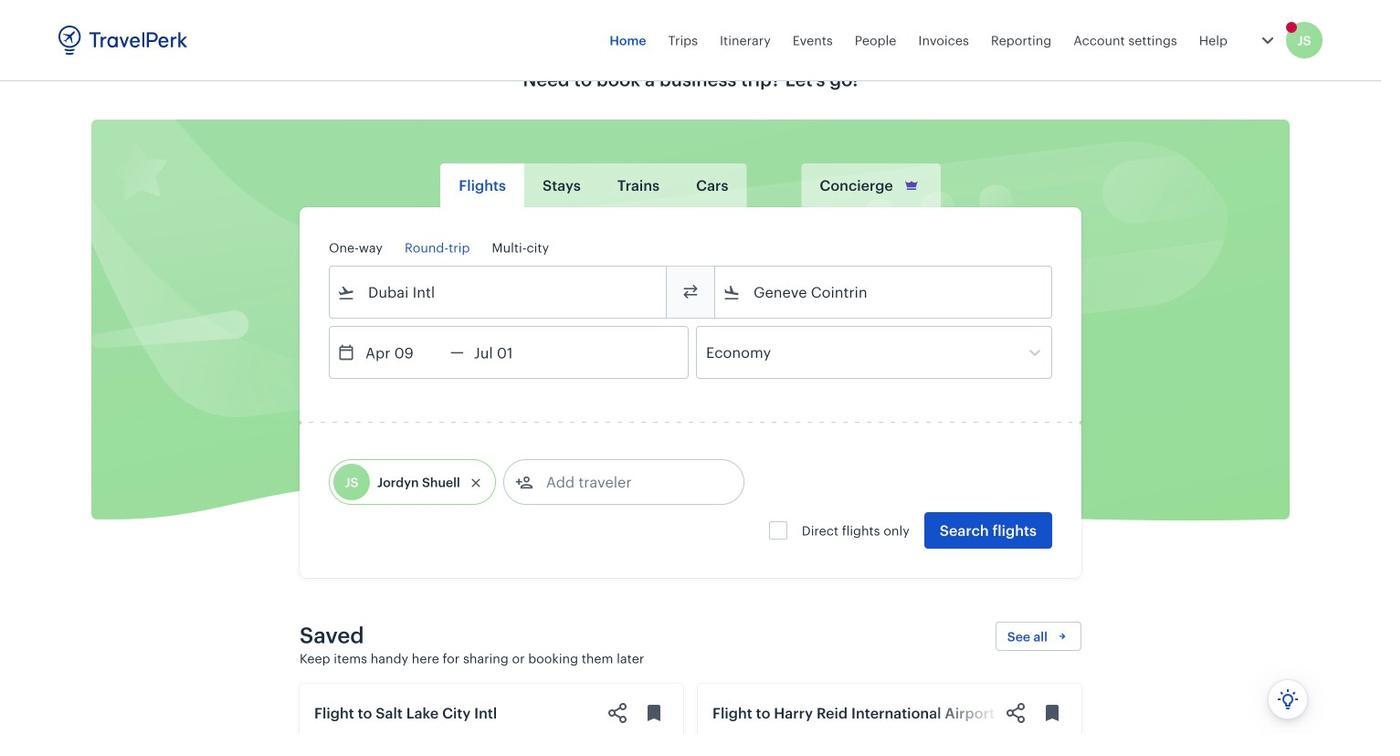 Task type: vqa. For each thing, say whether or not it's contained in the screenshot.
'Add traveler' search field
yes



Task type: describe. For each thing, give the bounding box(es) containing it.
To search field
[[741, 278, 1028, 307]]

From search field
[[355, 278, 642, 307]]

Depart text field
[[355, 327, 450, 378]]

Add traveler search field
[[533, 468, 723, 497]]



Task type: locate. For each thing, give the bounding box(es) containing it.
Return text field
[[464, 327, 559, 378]]



